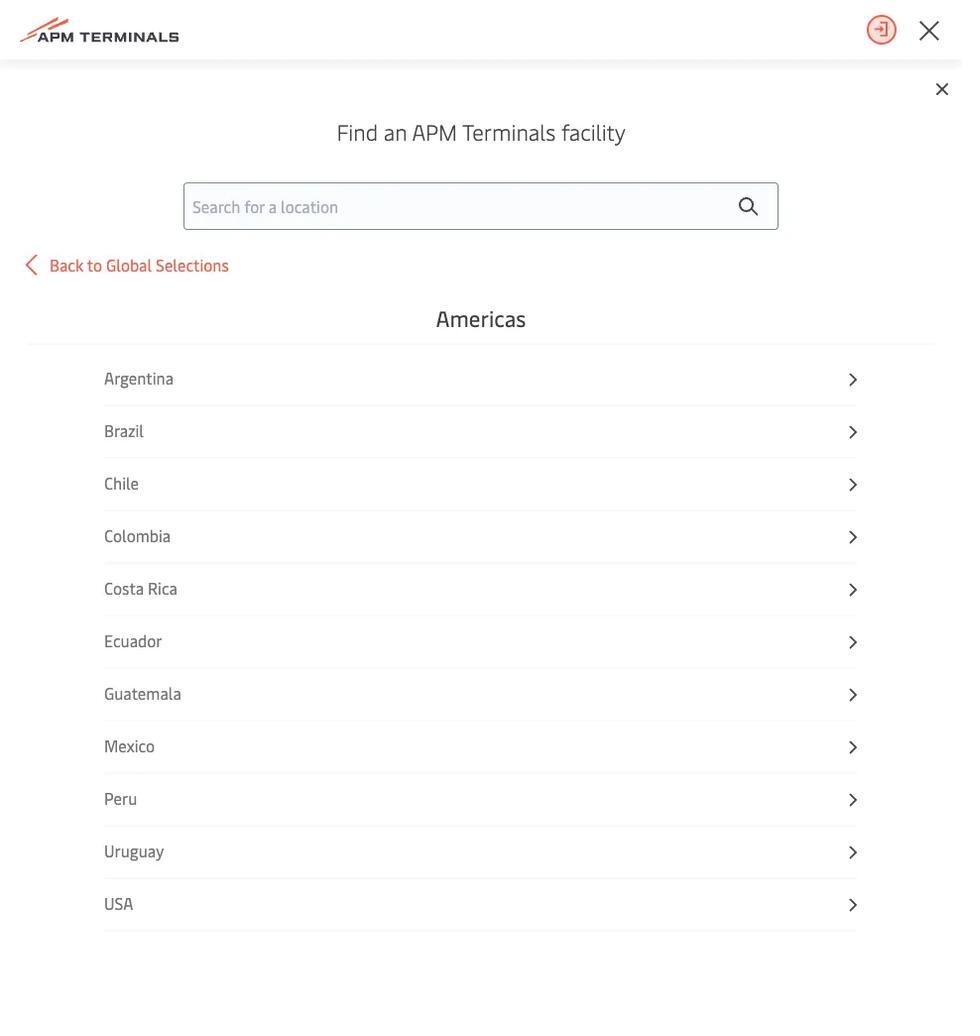 Task type: describe. For each thing, give the bounding box(es) containing it.
are inside there are no online services available for this terminal.
[[780, 703, 803, 725]]

to inside button
[[87, 254, 102, 276]]

guatemala button
[[104, 669, 858, 722]]

company
[[354, 657, 429, 681]]

use
[[816, 286, 840, 307]]

ecuador
[[104, 630, 162, 652]]

name
[[106, 266, 143, 285]]

there are no online services available for this terminal.
[[736, 703, 933, 750]]

states
[[435, 295, 480, 316]]

been
[[285, 852, 320, 874]]

united states
[[384, 295, 480, 316]]

rica
[[148, 577, 178, 599]]

details
[[364, 681, 419, 706]]

select
[[433, 160, 472, 179]]

alerts inside alerts & notifications
[[170, 657, 218, 681]]

changes
[[186, 852, 244, 874]]

successfully
[[324, 852, 410, 874]]

services
[[876, 703, 933, 725]]

online inside there are no online services available for this terminal.
[[828, 703, 872, 725]]

contact/feedback
[[765, 226, 945, 256]]

company details button
[[269, 637, 451, 726]]

account.
[[765, 385, 826, 407]]

for
[[803, 728, 823, 750]]

alerts & notifications button
[[71, 637, 255, 726]]

notifications
[[152, 681, 255, 706]]

find
[[337, 117, 378, 147]]

your changes have been  successfully saved
[[150, 852, 454, 874]]

peru
[[104, 788, 137, 809]]

alerts:
[[423, 913, 467, 935]]

change
[[106, 512, 160, 534]]

logging
[[874, 335, 927, 357]]

1 vertical spatial alerts
[[204, 770, 268, 801]]

authentication
[[168, 544, 277, 565]]

i
[[106, 913, 111, 935]]

types
[[360, 913, 400, 935]]

Search for a location search field
[[183, 182, 779, 230]]

Gate Operations checkbox
[[106, 986, 130, 1010]]

chile
[[104, 472, 139, 494]]

other online services:
[[736, 553, 944, 583]]

terminal.
[[857, 728, 921, 750]]

the
[[263, 913, 286, 935]]

your for your user profile
[[32, 93, 145, 172]]

email
[[106, 451, 141, 470]]

apm
[[412, 117, 457, 147]]

are inside please use this form if you are experiencing any difficulties logging in or creating an account.
[[795, 310, 818, 332]]

manage
[[106, 544, 164, 565]]

change password link
[[106, 511, 242, 536]]

location
[[475, 160, 529, 179]]

facility
[[561, 117, 625, 147]]

costa rica
[[104, 577, 178, 599]]

following
[[290, 913, 357, 935]]

i would like to receive the following types of alerts:
[[106, 913, 467, 935]]

password
[[163, 512, 233, 534]]

please use this form if you are experiencing any difficulties logging in or creating an account.
[[765, 286, 927, 407]]

+19072622578
[[131, 387, 235, 409]]

like
[[162, 913, 186, 935]]

find an apm terminals facility
[[337, 117, 625, 147]]

tab list containing alerts & notifications
[[71, 637, 664, 726]]

an inside please use this form if you are experiencing any difficulties logging in or creating an account.
[[862, 360, 880, 382]]

profile
[[287, 93, 454, 172]]

or
[[782, 360, 797, 382]]

en
[[384, 387, 401, 409]]

this inside there are no online services available for this terminal.
[[827, 728, 853, 750]]

chile button
[[104, 459, 858, 512]]



Task type: vqa. For each thing, say whether or not it's contained in the screenshot.
SPAIN
no



Task type: locate. For each thing, give the bounding box(es) containing it.
argentina
[[104, 367, 174, 389]]

your for your changes have been  successfully saved
[[150, 852, 182, 874]]

uruguay button
[[104, 827, 858, 880]]

alerts & notifications
[[152, 657, 255, 706]]

this inside please use this form if you are experiencing any difficulties logging in or creating an account.
[[844, 286, 871, 307]]

peru button
[[104, 775, 858, 827]]

1 horizontal spatial to
[[190, 913, 205, 935]]

colombia button
[[104, 512, 858, 564]]

0 vertical spatial online
[[795, 553, 856, 583]]

an down logging
[[862, 360, 880, 382]]

0 vertical spatial alerts
[[170, 657, 218, 681]]

creating
[[800, 360, 859, 382]]

guatemala
[[104, 682, 181, 704]]

argentina button
[[104, 354, 858, 407]]

manage authentication link
[[106, 543, 286, 567]]

are
[[795, 310, 818, 332], [780, 703, 803, 725]]

newsletters button
[[467, 637, 648, 726]]

back
[[50, 254, 84, 276]]

of
[[403, 913, 419, 935]]

select location button
[[20, 145, 942, 194]]

are left no
[[780, 703, 803, 725]]

change password manage authentication
[[106, 512, 277, 565]]

usa
[[104, 893, 133, 914]]

select location
[[433, 160, 529, 179]]

this up experiencing
[[844, 286, 871, 307]]

mexico
[[104, 735, 155, 757]]

would
[[114, 913, 158, 935]]

global
[[106, 254, 152, 276]]

united
[[384, 295, 431, 316]]

company details
[[354, 657, 429, 706]]

receive
[[209, 913, 259, 935]]

0 vertical spatial an
[[384, 117, 407, 147]]

terminal alerts
[[106, 770, 268, 801]]

selections
[[156, 254, 229, 276]]

costa rica button
[[104, 564, 858, 617]]

1 vertical spatial to
[[190, 913, 205, 935]]

0 horizontal spatial to
[[87, 254, 102, 276]]

back to global selections button
[[50, 250, 912, 280]]

you
[[765, 310, 791, 332]]

costa
[[104, 577, 144, 599]]

0 vertical spatial are
[[795, 310, 818, 332]]

have
[[248, 852, 281, 874]]

tab list
[[71, 637, 664, 726]]

available
[[736, 728, 799, 750]]

an right 'find'
[[384, 117, 407, 147]]

terryturtle85@gmail.com
[[131, 480, 314, 502]]

1 vertical spatial this
[[827, 728, 853, 750]]

newsletters
[[546, 669, 642, 694]]

alerts up changes
[[204, 770, 268, 801]]

please
[[765, 286, 812, 307]]

1 vertical spatial an
[[862, 360, 880, 382]]

brazil
[[104, 420, 144, 441]]

ecuador button
[[104, 617, 858, 669]]

form
[[874, 286, 909, 307]]

to right like
[[190, 913, 205, 935]]

1 vertical spatial online
[[828, 703, 872, 725]]

other
[[736, 553, 790, 583]]

terminals
[[462, 117, 556, 147]]

brazil button
[[104, 407, 858, 459]]

1 vertical spatial your
[[150, 852, 182, 874]]

phone
[[106, 358, 146, 377]]

0 vertical spatial your
[[32, 93, 145, 172]]

1 horizontal spatial your
[[150, 852, 182, 874]]

saved
[[414, 852, 454, 874]]

user
[[159, 93, 272, 172]]

terminal
[[106, 770, 199, 801]]

an
[[384, 117, 407, 147], [862, 360, 880, 382]]

to right "back"
[[87, 254, 102, 276]]

this right 'for'
[[827, 728, 853, 750]]

online
[[795, 553, 856, 583], [828, 703, 872, 725]]

are right you
[[795, 310, 818, 332]]

0 horizontal spatial your
[[32, 93, 145, 172]]

alerts left &
[[170, 657, 218, 681]]

there
[[736, 703, 776, 725]]

your user profile
[[32, 93, 454, 172]]

back to global selections
[[50, 254, 229, 276]]

0 horizontal spatial an
[[384, 117, 407, 147]]

colombia
[[104, 525, 171, 546]]

uruguay
[[104, 840, 164, 862]]

americas button
[[436, 303, 526, 333]]

online right other
[[795, 553, 856, 583]]

to
[[87, 254, 102, 276], [190, 913, 205, 935]]

0 vertical spatial this
[[844, 286, 871, 307]]

Vessel Operations checkbox
[[106, 945, 130, 969]]

usa button
[[104, 880, 858, 932]]

this
[[844, 286, 871, 307], [827, 728, 853, 750]]

&
[[223, 657, 236, 681]]

experiencing
[[822, 310, 912, 332]]

no
[[806, 703, 825, 725]]

online right no
[[828, 703, 872, 725]]

0 vertical spatial to
[[87, 254, 102, 276]]

1 vertical spatial are
[[780, 703, 803, 725]]

1 horizontal spatial an
[[862, 360, 880, 382]]

difficulties
[[794, 335, 870, 357]]

in
[[765, 360, 778, 382]]

services:
[[861, 553, 944, 583]]

americas
[[436, 303, 526, 333]]



